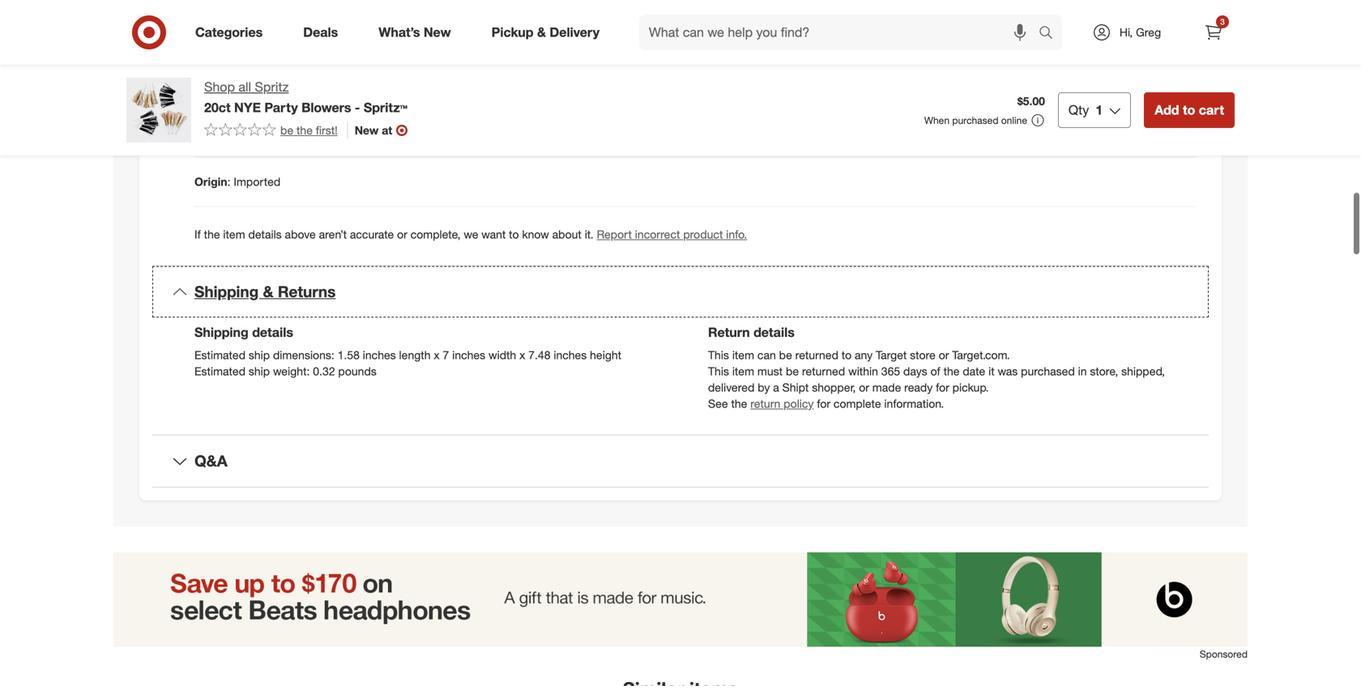 Task type: vqa. For each thing, say whether or not it's contained in the screenshot.
"Hazard"
no



Task type: locate. For each thing, give the bounding box(es) containing it.
0 vertical spatial ship
[[249, 348, 270, 362]]

this up delivered
[[708, 364, 729, 378]]

what's new
[[379, 24, 451, 40]]

inches right 7
[[452, 348, 485, 362]]

to inside button
[[1183, 102, 1195, 118]]

be up shipt at right
[[786, 364, 799, 378]]

1 horizontal spatial purchased
[[1021, 364, 1075, 378]]

shipping down shipping & returns
[[194, 324, 249, 340]]

shipping inside dropdown button
[[194, 282, 259, 301]]

2 x from the left
[[519, 348, 525, 362]]

origin
[[194, 175, 227, 189]]

or up of
[[939, 348, 949, 362]]

party
[[264, 100, 298, 115]]

details
[[248, 227, 282, 241], [252, 324, 293, 340], [754, 324, 795, 340]]

0 vertical spatial &
[[537, 24, 546, 40]]

want
[[482, 227, 506, 241]]

aren't
[[319, 227, 347, 241]]

report incorrect product info. button
[[597, 226, 747, 243]]

1 shipping from the top
[[194, 282, 259, 301]]

item
[[223, 227, 245, 241], [732, 348, 754, 362], [732, 364, 754, 378]]

delivered
[[708, 380, 755, 394]]

0 horizontal spatial &
[[263, 282, 274, 301]]

2 horizontal spatial to
[[1183, 102, 1195, 118]]

& for pickup
[[537, 24, 546, 40]]

q&a
[[194, 452, 228, 470]]

& left returns
[[263, 282, 274, 301]]

the left first!
[[297, 123, 313, 137]]

x
[[434, 348, 440, 362], [519, 348, 525, 362]]

$5.00
[[1018, 94, 1045, 108]]

shipping for shipping details estimated ship dimensions: 1.58 inches length x 7 inches width x 7.48 inches height estimated ship weight: 0.32 pounds
[[194, 324, 249, 340]]

details inside return details this item can be returned to any target store or target.com. this item must be returned within 365 days of the date it was purchased in store, shipped, delivered by a shipt shopper, or made ready for pickup. see the return policy for complete information.
[[754, 324, 795, 340]]

2 estimated from the top
[[194, 364, 246, 378]]

1 vertical spatial be
[[779, 348, 792, 362]]

add to cart button
[[1144, 92, 1235, 128]]

hi,
[[1120, 25, 1133, 39]]

store,
[[1090, 364, 1118, 378]]

1 horizontal spatial inches
[[452, 348, 485, 362]]

1 vertical spatial &
[[263, 282, 274, 301]]

policy
[[784, 396, 814, 411]]

search
[[1031, 26, 1070, 42]]

0.32
[[313, 364, 335, 378]]

2 vertical spatial to
[[842, 348, 852, 362]]

0 vertical spatial new
[[424, 24, 451, 40]]

be right can
[[779, 348, 792, 362]]

purchased left in
[[1021, 364, 1075, 378]]

365
[[881, 364, 900, 378]]

return
[[751, 396, 781, 411]]

: left all
[[219, 76, 222, 90]]

must
[[758, 364, 783, 378]]

0 vertical spatial estimated
[[194, 348, 246, 362]]

8742
[[349, 125, 374, 139]]

categories link
[[181, 15, 283, 50]]

details inside shipping details estimated ship dimensions: 1.58 inches length x 7 inches width x 7.48 inches height estimated ship weight: 0.32 pounds
[[252, 324, 293, 340]]

2 shipping from the top
[[194, 324, 249, 340]]

new
[[424, 24, 451, 40], [355, 123, 379, 137]]

1 horizontal spatial for
[[936, 380, 949, 394]]

new left at
[[355, 123, 379, 137]]

1 vertical spatial to
[[509, 227, 519, 241]]

details up can
[[754, 324, 795, 340]]

item left can
[[732, 348, 754, 362]]

for down "shopper,"
[[817, 396, 831, 411]]

be the first! link
[[204, 122, 338, 138]]

inches up pounds
[[363, 348, 396, 362]]

shipping
[[194, 282, 259, 301], [194, 324, 249, 340]]

the right of
[[944, 364, 960, 378]]

delivery
[[550, 24, 600, 40]]

0 vertical spatial or
[[397, 227, 407, 241]]

item right the if
[[223, 227, 245, 241]]

complete
[[834, 396, 881, 411]]

1 horizontal spatial or
[[859, 380, 869, 394]]

advertisement region
[[113, 553, 1248, 648]]

x left 7
[[434, 348, 440, 362]]

0 vertical spatial purchased
[[952, 114, 999, 126]]

for
[[936, 380, 949, 394], [817, 396, 831, 411]]

this
[[708, 348, 729, 362], [708, 364, 729, 378]]

shipping & returns
[[194, 282, 336, 301]]

inches
[[363, 348, 396, 362], [452, 348, 485, 362], [554, 348, 587, 362]]

upc
[[194, 76, 219, 90]]

inches right 7.48 on the left bottom of the page
[[554, 348, 587, 362]]

or down within
[[859, 380, 869, 394]]

1 horizontal spatial x
[[519, 348, 525, 362]]

date
[[963, 364, 985, 378]]

item up delivered
[[732, 364, 754, 378]]

0 vertical spatial this
[[708, 348, 729, 362]]

pounds
[[338, 364, 377, 378]]

target.com.
[[952, 348, 1010, 362]]

0 horizontal spatial inches
[[363, 348, 396, 362]]

: left 88226557
[[221, 26, 224, 40]]

of
[[931, 364, 940, 378]]

0 vertical spatial for
[[936, 380, 949, 394]]

1 vertical spatial estimated
[[194, 364, 246, 378]]

purchased right when
[[952, 114, 999, 126]]

for down of
[[936, 380, 949, 394]]

2 vertical spatial or
[[859, 380, 869, 394]]

0 vertical spatial to
[[1183, 102, 1195, 118]]

ship left dimensions:
[[249, 348, 270, 362]]

details for return
[[754, 324, 795, 340]]

shipt
[[782, 380, 809, 394]]

3 link
[[1196, 15, 1232, 50]]

was
[[998, 364, 1018, 378]]

1 vertical spatial item
[[732, 348, 754, 362]]

target
[[876, 348, 907, 362]]

shipping down the if
[[194, 282, 259, 301]]

2 horizontal spatial or
[[939, 348, 949, 362]]

1 estimated from the top
[[194, 348, 246, 362]]

& inside dropdown button
[[263, 282, 274, 301]]

product
[[683, 227, 723, 241]]

shipping inside shipping details estimated ship dimensions: 1.58 inches length x 7 inches width x 7.48 inches height estimated ship weight: 0.32 pounds
[[194, 324, 249, 340]]

store
[[910, 348, 936, 362]]

0 horizontal spatial x
[[434, 348, 440, 362]]

1 vertical spatial for
[[817, 396, 831, 411]]

details for shipping
[[252, 324, 293, 340]]

x left 7.48 on the left bottom of the page
[[519, 348, 525, 362]]

new right what's
[[424, 24, 451, 40]]

to
[[1183, 102, 1195, 118], [509, 227, 519, 241], [842, 348, 852, 362]]

estimated left weight:
[[194, 364, 246, 378]]

qty 1
[[1069, 102, 1103, 118]]

:
[[221, 26, 224, 40], [219, 76, 222, 90], [302, 125, 306, 139], [227, 175, 230, 189]]

returned
[[795, 348, 839, 362], [802, 364, 845, 378]]

to inside return details this item can be returned to any target store or target.com. this item must be returned within 365 days of the date it was purchased in store, shipped, delivered by a shipt shopper, or made ready for pickup. see the return policy for complete information.
[[842, 348, 852, 362]]

what's new link
[[365, 15, 471, 50]]

& right pickup
[[537, 24, 546, 40]]

be down party
[[280, 123, 293, 137]]

: left the imported
[[227, 175, 230, 189]]

details up dimensions:
[[252, 324, 293, 340]]

1 vertical spatial this
[[708, 364, 729, 378]]

2 horizontal spatial inches
[[554, 348, 587, 362]]

1 horizontal spatial to
[[842, 348, 852, 362]]

0 horizontal spatial or
[[397, 227, 407, 241]]

by
[[758, 380, 770, 394]]

0 horizontal spatial new
[[355, 123, 379, 137]]

1 vertical spatial or
[[939, 348, 949, 362]]

blowers
[[301, 100, 351, 115]]

to right the add
[[1183, 102, 1195, 118]]

estimated down shipping & returns
[[194, 348, 246, 362]]

add to cart
[[1155, 102, 1224, 118]]

we
[[464, 227, 478, 241]]

this down return in the top right of the page
[[708, 348, 729, 362]]

0 vertical spatial be
[[280, 123, 293, 137]]

to right the want
[[509, 227, 519, 241]]

shop
[[204, 79, 235, 95]]

above
[[285, 227, 316, 241]]

in
[[1078, 364, 1087, 378]]

1 horizontal spatial new
[[424, 24, 451, 40]]

: for 88226557
[[221, 26, 224, 40]]

purchased inside return details this item can be returned to any target store or target.com. this item must be returned within 365 days of the date it was purchased in store, shipped, delivered by a shipt shopper, or made ready for pickup. see the return policy for complete information.
[[1021, 364, 1075, 378]]

1 vertical spatial shipping
[[194, 324, 249, 340]]

shipping details estimated ship dimensions: 1.58 inches length x 7 inches width x 7.48 inches height estimated ship weight: 0.32 pounds
[[194, 324, 622, 378]]

: left 053-
[[302, 125, 306, 139]]

accurate
[[350, 227, 394, 241]]

ship
[[249, 348, 270, 362], [249, 364, 270, 378]]

categories
[[195, 24, 263, 40]]

the
[[297, 123, 313, 137], [204, 227, 220, 241], [944, 364, 960, 378], [731, 396, 747, 411]]

or right accurate
[[397, 227, 407, 241]]

0 vertical spatial shipping
[[194, 282, 259, 301]]

2 this from the top
[[708, 364, 729, 378]]

&
[[537, 24, 546, 40], [263, 282, 274, 301]]

1 vertical spatial purchased
[[1021, 364, 1075, 378]]

1 inches from the left
[[363, 348, 396, 362]]

width
[[489, 348, 516, 362]]

to left any
[[842, 348, 852, 362]]

complete,
[[411, 227, 461, 241]]

ship left weight:
[[249, 364, 270, 378]]

be
[[280, 123, 293, 137], [779, 348, 792, 362], [786, 364, 799, 378]]

1 vertical spatial ship
[[249, 364, 270, 378]]

1 horizontal spatial &
[[537, 24, 546, 40]]

0 horizontal spatial to
[[509, 227, 519, 241]]



Task type: describe. For each thing, give the bounding box(es) containing it.
7
[[443, 348, 449, 362]]

returns
[[278, 282, 336, 301]]

add
[[1155, 102, 1179, 118]]

return policy link
[[751, 396, 814, 411]]

if
[[194, 227, 201, 241]]

3 inches from the left
[[554, 348, 587, 362]]

know
[[522, 227, 549, 241]]

pickup.
[[953, 380, 989, 394]]

item
[[194, 125, 218, 139]]

0 horizontal spatial purchased
[[952, 114, 999, 126]]

deals
[[303, 24, 338, 40]]

report
[[597, 227, 632, 241]]

see
[[708, 396, 728, 411]]

deals link
[[289, 15, 358, 50]]

upc : 197543254066
[[194, 76, 301, 90]]

& for shipping
[[263, 282, 274, 301]]

shipped,
[[1121, 364, 1165, 378]]

pickup & delivery link
[[478, 15, 620, 50]]

88226557
[[227, 26, 278, 40]]

: for imported
[[227, 175, 230, 189]]

information.
[[884, 396, 944, 411]]

within
[[848, 364, 878, 378]]

2 inches from the left
[[452, 348, 485, 362]]

spritz™
[[364, 100, 408, 115]]

20ct
[[204, 100, 231, 115]]

0 horizontal spatial for
[[817, 396, 831, 411]]

197543254066
[[225, 76, 301, 90]]

sponsored region
[[113, 553, 1248, 686]]

it.
[[585, 227, 594, 241]]

first!
[[316, 123, 338, 137]]

053-
[[309, 125, 332, 139]]

it
[[989, 364, 995, 378]]

origin : imported
[[194, 175, 281, 189]]

21-
[[332, 125, 349, 139]]

shipping & returns button
[[152, 266, 1209, 318]]

ready
[[904, 380, 933, 394]]

can
[[758, 348, 776, 362]]

2 vertical spatial item
[[732, 364, 754, 378]]

1.58
[[338, 348, 360, 362]]

1 this from the top
[[708, 348, 729, 362]]

all
[[239, 79, 251, 95]]

length
[[399, 348, 431, 362]]

2 vertical spatial be
[[786, 364, 799, 378]]

sponsored
[[1200, 648, 1248, 660]]

if the item details above aren't accurate or complete, we want to know about it. report incorrect product info.
[[194, 227, 747, 241]]

height
[[590, 348, 622, 362]]

hi, greg
[[1120, 25, 1161, 39]]

7.48
[[528, 348, 551, 362]]

What can we help you find? suggestions appear below search field
[[639, 15, 1043, 50]]

tcin
[[194, 26, 221, 40]]

when purchased online
[[924, 114, 1027, 126]]

the down delivered
[[731, 396, 747, 411]]

item number (dpci) : 053-21-8742
[[194, 125, 374, 139]]

dimensions:
[[273, 348, 334, 362]]

image of 20ct nye party blowers - spritz™ image
[[126, 78, 191, 143]]

a
[[773, 380, 779, 394]]

return details this item can be returned to any target store or target.com. this item must be returned within 365 days of the date it was purchased in store, shipped, delivered by a shipt shopper, or made ready for pickup. see the return policy for complete information.
[[708, 324, 1165, 411]]

pickup
[[492, 24, 534, 40]]

number
[[222, 125, 265, 139]]

incorrect
[[635, 227, 680, 241]]

online
[[1001, 114, 1027, 126]]

shop all spritz 20ct nye party blowers - spritz™
[[204, 79, 408, 115]]

pickup & delivery
[[492, 24, 600, 40]]

1
[[1096, 102, 1103, 118]]

1 vertical spatial new
[[355, 123, 379, 137]]

1 vertical spatial returned
[[802, 364, 845, 378]]

(dpci)
[[268, 125, 302, 139]]

details left above
[[248, 227, 282, 241]]

be the first!
[[280, 123, 338, 137]]

2 ship from the top
[[249, 364, 270, 378]]

qty
[[1069, 102, 1089, 118]]

made
[[872, 380, 901, 394]]

0 vertical spatial item
[[223, 227, 245, 241]]

spritz
[[255, 79, 289, 95]]

days
[[903, 364, 927, 378]]

return
[[708, 324, 750, 340]]

the right the if
[[204, 227, 220, 241]]

q&a button
[[152, 435, 1209, 487]]

1 x from the left
[[434, 348, 440, 362]]

cart
[[1199, 102, 1224, 118]]

3
[[1220, 17, 1225, 27]]

1 ship from the top
[[249, 348, 270, 362]]

at
[[382, 123, 392, 137]]

search button
[[1031, 15, 1070, 53]]

-
[[355, 100, 360, 115]]

what's
[[379, 24, 420, 40]]

new at
[[355, 123, 392, 137]]

any
[[855, 348, 873, 362]]

0 vertical spatial returned
[[795, 348, 839, 362]]

nye
[[234, 100, 261, 115]]

: for 197543254066
[[219, 76, 222, 90]]

shopper,
[[812, 380, 856, 394]]

weight:
[[273, 364, 310, 378]]

about
[[552, 227, 582, 241]]

shipping for shipping & returns
[[194, 282, 259, 301]]



